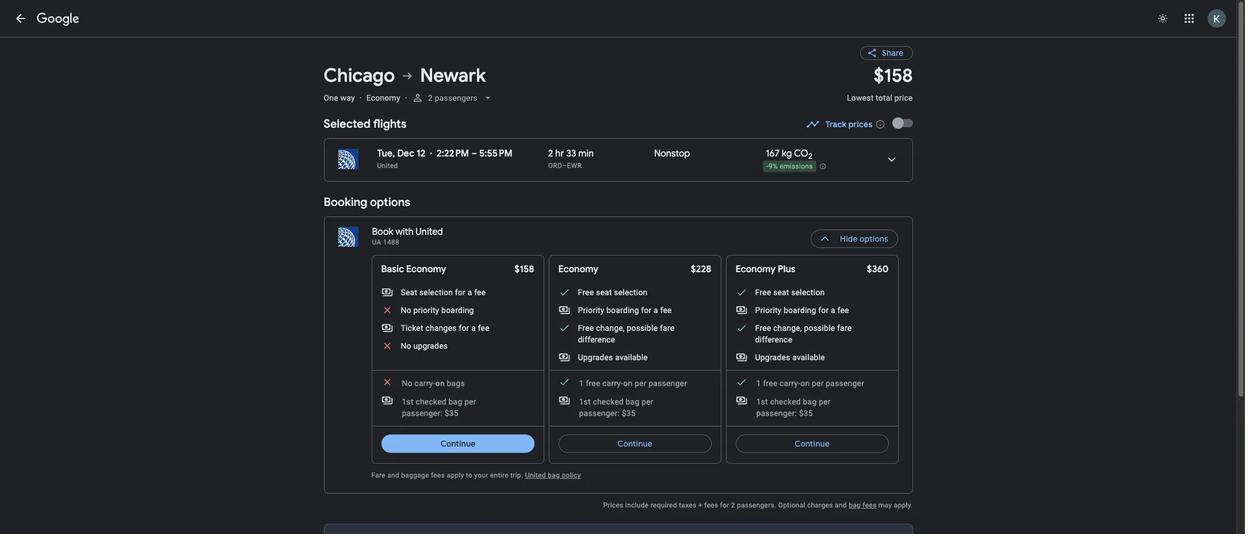 Task type: describe. For each thing, give the bounding box(es) containing it.
prices
[[603, 501, 624, 509]]

on for economy
[[623, 379, 633, 388]]

continue button for economy
[[558, 430, 712, 457]]

way
[[340, 93, 355, 102]]

united inside book with united ua 1488
[[416, 226, 443, 238]]

hide options button
[[811, 225, 899, 253]]

carry- for economy
[[603, 379, 623, 388]]

selected
[[324, 117, 371, 131]]

per for basic economy
[[464, 397, 476, 406]]

tue,
[[377, 148, 395, 159]]

flight details. departing flight on tuesday, december 12. leaves o'hare international airport at 2:22 pm on tuesday, december 12 and arrives at newark liberty international airport at 5:55 pm on tuesday, december 12. image
[[878, 146, 905, 173]]

optional
[[778, 501, 806, 509]]

167 kg co 2
[[766, 148, 813, 161]]

one way
[[324, 93, 355, 102]]

seat for economy plus
[[773, 288, 789, 297]]

bag for economy plus
[[803, 397, 817, 406]]

158 us dollars element
[[874, 64, 913, 87]]

1 for economy plus
[[756, 379, 761, 388]]

upgrades available for economy
[[578, 353, 648, 362]]

2 passengers
[[428, 93, 477, 102]]

seat for economy
[[596, 288, 612, 297]]

no for no carry-on bags
[[402, 379, 413, 388]]

checked for basic economy
[[416, 397, 446, 406]]

tue, dec 12
[[377, 148, 426, 159]]

priority
[[413, 306, 439, 315]]

9%
[[769, 162, 778, 170]]

priority for economy
[[578, 306, 604, 315]]

bag fees button
[[849, 501, 877, 509]]

seat
[[401, 288, 417, 297]]

1st for basic economy
[[402, 397, 414, 406]]

no carry-on bags
[[402, 379, 465, 388]]

passengers.
[[737, 501, 777, 509]]

available for economy
[[615, 353, 648, 362]]

change, for economy
[[596, 323, 625, 333]]

1488
[[383, 238, 399, 246]]

1 selection from the left
[[419, 288, 453, 297]]

hr
[[555, 148, 564, 159]]

fare and baggage fees apply to your entire trip. united bag policy
[[371, 471, 581, 479]]

continue for economy
[[618, 439, 652, 449]]

0 horizontal spatial united
[[377, 162, 398, 170]]

33
[[566, 148, 576, 159]]

chicago
[[324, 64, 395, 87]]

12
[[417, 148, 426, 159]]

$158 for $158
[[515, 264, 534, 275]]

book
[[372, 226, 393, 238]]

track prices
[[826, 119, 873, 129]]

priority boarding for a fee for economy
[[578, 306, 672, 315]]

emissions
[[780, 162, 813, 170]]

no priority boarding
[[401, 306, 474, 315]]

difference for economy
[[578, 335, 615, 344]]

newark
[[420, 64, 486, 87]]

$158 lowest total price
[[847, 64, 913, 102]]

main content containing chicago
[[324, 37, 913, 534]]

2 inside 2 hr 33 min ord – ewr
[[548, 148, 553, 159]]

price
[[895, 93, 913, 102]]

no for no priority boarding
[[401, 306, 411, 315]]

-
[[767, 162, 769, 170]]

2 inside 167 kg co 2
[[808, 151, 813, 161]]

2 horizontal spatial fees
[[863, 501, 877, 509]]

with
[[396, 226, 414, 238]]

2 horizontal spatial united
[[525, 471, 546, 479]]

per for economy
[[642, 397, 654, 406]]

2 passenger: from the left
[[579, 409, 620, 418]]

free change, possible fare difference for economy
[[578, 323, 675, 344]]

dec
[[397, 148, 414, 159]]

apply.
[[894, 501, 913, 509]]

hide
[[840, 234, 858, 244]]

hide options
[[840, 234, 889, 244]]

passenger: for basic
[[402, 409, 443, 418]]

selection for economy plus
[[791, 288, 825, 297]]

free seat selection for economy
[[578, 288, 648, 297]]

0 vertical spatial –
[[471, 148, 477, 159]]

united bag policy link
[[525, 471, 581, 479]]

167
[[766, 148, 780, 159]]

basic
[[381, 264, 404, 275]]

taxes
[[679, 501, 697, 509]]

track
[[826, 119, 847, 129]]

required
[[651, 501, 677, 509]]

upgrades
[[413, 341, 448, 350]]

1 continue from the left
[[440, 439, 475, 449]]

priority for economy plus
[[755, 306, 782, 315]]

selected flights
[[324, 117, 407, 131]]

lowest
[[847, 93, 874, 102]]

fare
[[371, 471, 386, 479]]

economy plus
[[736, 264, 796, 275]]

1 on from the left
[[435, 379, 445, 388]]

2 passengers button
[[407, 84, 498, 112]]

per for economy plus
[[819, 397, 831, 406]]

ord
[[548, 162, 562, 170]]

priority boarding for a fee for economy plus
[[755, 306, 849, 315]]

0 horizontal spatial and
[[387, 471, 399, 479]]

0 horizontal spatial fees
[[431, 471, 445, 479]]

options for hide options
[[860, 234, 889, 244]]

2 1st checked bag per passenger: from the left
[[579, 397, 654, 418]]

none text field containing $158
[[847, 64, 913, 113]]

$158 for $158 lowest total price
[[874, 64, 913, 87]]

passenger for $228
[[649, 379, 687, 388]]

prices include required taxes + fees for 2 passengers. optional charges and bag fees may apply.
[[603, 501, 913, 509]]

kg
[[782, 148, 792, 159]]

ticket
[[401, 323, 423, 333]]

free change, possible fare difference for economy plus
[[755, 323, 852, 344]]

basic economy
[[381, 264, 446, 275]]

boarding for economy
[[607, 306, 639, 315]]

go back image
[[14, 12, 28, 25]]

passenger: for economy
[[756, 409, 797, 418]]

1 for economy
[[579, 379, 584, 388]]

baggage
[[401, 471, 429, 479]]

ewr
[[567, 162, 582, 170]]

1 boarding from the left
[[441, 306, 474, 315]]

policy
[[562, 471, 581, 479]]

selection for economy
[[614, 288, 648, 297]]

1 horizontal spatial and
[[835, 501, 847, 509]]

passengers
[[435, 93, 477, 102]]

2 hr 33 min ord – ewr
[[548, 148, 594, 170]]

share button
[[860, 46, 913, 60]]

1 horizontal spatial fees
[[704, 501, 718, 509]]

ticket changes for a fee
[[401, 323, 490, 333]]

your
[[474, 471, 488, 479]]

2:22 pm
[[437, 148, 469, 159]]

free for economy
[[586, 379, 600, 388]]

share
[[882, 48, 904, 58]]

no upgrades
[[401, 341, 448, 350]]

upgrades for economy
[[578, 353, 613, 362]]

changes
[[425, 323, 457, 333]]



Task type: vqa. For each thing, say whether or not it's contained in the screenshot.
Standings Section element containing NFC North
no



Task type: locate. For each thing, give the bounding box(es) containing it.
co
[[794, 148, 808, 159]]

charges
[[807, 501, 833, 509]]

3 $35 from the left
[[799, 409, 813, 418]]

1 horizontal spatial carry-
[[603, 379, 623, 388]]

apply
[[447, 471, 464, 479]]

1 horizontal spatial $158
[[874, 64, 913, 87]]

2 horizontal spatial selection
[[791, 288, 825, 297]]

2 horizontal spatial passenger:
[[756, 409, 797, 418]]

1 free change, possible fare difference from the left
[[578, 323, 675, 344]]

1 vertical spatial no
[[401, 341, 411, 350]]

options inside dropdown button
[[860, 234, 889, 244]]

2 first checked bag costs 35 us dollars per passenger element from the left
[[558, 395, 693, 419]]

free
[[578, 288, 594, 297], [755, 288, 771, 297], [578, 323, 594, 333], [755, 323, 771, 333]]

0 horizontal spatial continue button
[[381, 430, 534, 457]]

2 passenger from the left
[[826, 379, 864, 388]]

1 horizontal spatial 1 free carry-on per passenger
[[756, 379, 864, 388]]

0 horizontal spatial checked
[[416, 397, 446, 406]]

0 horizontal spatial priority boarding for a fee
[[578, 306, 672, 315]]

1 horizontal spatial priority
[[755, 306, 782, 315]]

first checked bag costs 35 us dollars per passenger element
[[381, 395, 516, 419], [558, 395, 693, 419], [736, 395, 870, 419]]

checked for economy
[[593, 397, 624, 406]]

1 vertical spatial –
[[562, 162, 567, 170]]

1 possible from the left
[[627, 323, 658, 333]]

0 horizontal spatial 1st
[[402, 397, 414, 406]]

1 horizontal spatial free change, possible fare difference
[[755, 323, 852, 344]]

2:22 pm – 5:55 pm
[[437, 148, 513, 159]]

2 left passengers.
[[731, 501, 735, 509]]

1 vertical spatial and
[[835, 501, 847, 509]]

for
[[455, 288, 466, 297], [641, 306, 652, 315], [818, 306, 829, 315], [459, 323, 469, 333], [720, 501, 729, 509]]

1st checked bag per passenger:
[[402, 397, 476, 418], [579, 397, 654, 418], [756, 397, 831, 418]]

1 seat from the left
[[596, 288, 612, 297]]

Arrival time: 5:55 PM. text field
[[479, 148, 513, 159]]

seat selection for a fee
[[401, 288, 486, 297]]

no down no upgrades on the bottom of the page
[[402, 379, 413, 388]]

1 checked from the left
[[416, 397, 446, 406]]

1 horizontal spatial options
[[860, 234, 889, 244]]

bag
[[449, 397, 462, 406], [626, 397, 640, 406], [803, 397, 817, 406], [548, 471, 560, 479], [849, 501, 861, 509]]

2 continue button from the left
[[558, 430, 712, 457]]

and right fare
[[387, 471, 399, 479]]

– down hr
[[562, 162, 567, 170]]

options up book at top left
[[370, 195, 410, 209]]

0 horizontal spatial available
[[615, 353, 648, 362]]

2 possible from the left
[[804, 323, 835, 333]]

options for booking options
[[370, 195, 410, 209]]

1 upgrades available from the left
[[578, 353, 648, 362]]

3 first checked bag costs 35 us dollars per passenger element from the left
[[736, 395, 870, 419]]

0 horizontal spatial boarding
[[441, 306, 474, 315]]

 image
[[360, 93, 362, 102]]

2 free from the left
[[763, 379, 778, 388]]

2 change, from the left
[[773, 323, 802, 333]]

no down ticket
[[401, 341, 411, 350]]

boarding for economy plus
[[784, 306, 816, 315]]

2 difference from the left
[[755, 335, 793, 344]]

1 vertical spatial united
[[416, 226, 443, 238]]

2 free seat selection from the left
[[755, 288, 825, 297]]

1 passenger: from the left
[[402, 409, 443, 418]]

0 vertical spatial and
[[387, 471, 399, 479]]

upgrades available
[[578, 353, 648, 362], [755, 353, 825, 362]]

2 horizontal spatial 1st checked bag per passenger:
[[756, 397, 831, 418]]

$360
[[867, 264, 889, 275]]

0 horizontal spatial upgrades
[[578, 353, 613, 362]]

and right "charges"
[[835, 501, 847, 509]]

available
[[615, 353, 648, 362], [793, 353, 825, 362]]

0 horizontal spatial free seat selection
[[578, 288, 648, 297]]

loading results progress bar
[[0, 37, 1237, 39]]

1 carry- from the left
[[415, 379, 435, 388]]

united down tue,
[[377, 162, 398, 170]]

1 1 free carry-on per passenger from the left
[[579, 379, 687, 388]]

1 free carry-on per passenger for economy
[[579, 379, 687, 388]]

1st checked bag per passenger: for basic
[[402, 397, 476, 418]]

+
[[698, 501, 703, 509]]

available for economy plus
[[793, 353, 825, 362]]

no for no upgrades
[[401, 341, 411, 350]]

1 horizontal spatial first checked bag costs 35 us dollars per passenger element
[[558, 395, 693, 419]]

1 horizontal spatial available
[[793, 353, 825, 362]]

bags
[[447, 379, 465, 388]]

2 free change, possible fare difference from the left
[[755, 323, 852, 344]]

0 horizontal spatial 1 free carry-on per passenger
[[579, 379, 687, 388]]

may
[[879, 501, 892, 509]]

first checked bag costs 35 us dollars per passenger element for economy
[[736, 395, 870, 419]]

free seat selection
[[578, 288, 648, 297], [755, 288, 825, 297]]

1
[[579, 379, 584, 388], [756, 379, 761, 388]]

1st checked bag per passenger: for economy
[[756, 397, 831, 418]]

booking options
[[324, 195, 410, 209]]

2 $35 from the left
[[622, 409, 636, 418]]

fees left apply
[[431, 471, 445, 479]]

5:55 pm
[[479, 148, 513, 159]]

continue for economy plus
[[795, 439, 830, 449]]

2 selection from the left
[[614, 288, 648, 297]]

1 1st checked bag per passenger: from the left
[[402, 397, 476, 418]]

1 free from the left
[[586, 379, 600, 388]]

1 horizontal spatial continue
[[618, 439, 652, 449]]

2 horizontal spatial first checked bag costs 35 us dollars per passenger element
[[736, 395, 870, 419]]

None text field
[[847, 64, 913, 113]]

1 horizontal spatial continue button
[[558, 430, 712, 457]]

flights
[[373, 117, 407, 131]]

0 horizontal spatial difference
[[578, 335, 615, 344]]

1 horizontal spatial selection
[[614, 288, 648, 297]]

 image
[[405, 93, 407, 102]]

carry-
[[415, 379, 435, 388], [603, 379, 623, 388], [780, 379, 801, 388]]

1 horizontal spatial checked
[[593, 397, 624, 406]]

free seat selection for economy plus
[[755, 288, 825, 297]]

include
[[625, 501, 649, 509]]

nonstop flight. element
[[654, 148, 690, 161]]

1 vertical spatial options
[[860, 234, 889, 244]]

1 horizontal spatial 1
[[756, 379, 761, 388]]

2 horizontal spatial checked
[[770, 397, 801, 406]]

possible
[[627, 323, 658, 333], [804, 323, 835, 333]]

2 1 from the left
[[756, 379, 761, 388]]

main content
[[324, 37, 913, 534]]

1 priority from the left
[[578, 306, 604, 315]]

booking
[[324, 195, 367, 209]]

trip.
[[510, 471, 523, 479]]

per
[[635, 379, 647, 388], [812, 379, 824, 388], [464, 397, 476, 406], [642, 397, 654, 406], [819, 397, 831, 406]]

2 left hr
[[548, 148, 553, 159]]

2 horizontal spatial boarding
[[784, 306, 816, 315]]

2 vertical spatial united
[[525, 471, 546, 479]]

1 horizontal spatial united
[[416, 226, 443, 238]]

1 1 from the left
[[579, 379, 584, 388]]

3 carry- from the left
[[780, 379, 801, 388]]

1 difference from the left
[[578, 335, 615, 344]]

0 horizontal spatial free change, possible fare difference
[[578, 323, 675, 344]]

plus
[[778, 264, 796, 275]]

3 1st from the left
[[756, 397, 768, 406]]

3 1st checked bag per passenger: from the left
[[756, 397, 831, 418]]

1 horizontal spatial 1st checked bag per passenger:
[[579, 397, 654, 418]]

0 horizontal spatial passenger
[[649, 379, 687, 388]]

1 vertical spatial $158
[[515, 264, 534, 275]]

2 horizontal spatial continue button
[[736, 430, 889, 457]]

2 available from the left
[[793, 353, 825, 362]]

fare for $360
[[837, 323, 852, 333]]

0 vertical spatial no
[[401, 306, 411, 315]]

2 priority boarding for a fee from the left
[[755, 306, 849, 315]]

free for economy plus
[[763, 379, 778, 388]]

Chicago to Newark text field
[[324, 64, 833, 87]]

2 horizontal spatial carry-
[[780, 379, 801, 388]]

total duration 2 hr 33 min. element
[[548, 148, 654, 161]]

3 passenger: from the left
[[756, 409, 797, 418]]

2 upgrades available from the left
[[755, 353, 825, 362]]

1 horizontal spatial upgrades available
[[755, 353, 825, 362]]

1 horizontal spatial upgrades
[[755, 353, 790, 362]]

passenger:
[[402, 409, 443, 418], [579, 409, 620, 418], [756, 409, 797, 418]]

fee
[[474, 288, 486, 297], [660, 306, 672, 315], [838, 306, 849, 315], [478, 323, 490, 333]]

0 horizontal spatial first checked bag costs 35 us dollars per passenger element
[[381, 395, 516, 419]]

difference
[[578, 335, 615, 344], [755, 335, 793, 344]]

a
[[468, 288, 472, 297], [654, 306, 658, 315], [831, 306, 836, 315], [471, 323, 476, 333]]

2 vertical spatial no
[[402, 379, 413, 388]]

nonstop
[[654, 148, 690, 159]]

checked for economy plus
[[770, 397, 801, 406]]

3 selection from the left
[[791, 288, 825, 297]]

2 on from the left
[[623, 379, 633, 388]]

2 horizontal spatial on
[[801, 379, 810, 388]]

0 horizontal spatial fare
[[660, 323, 675, 333]]

2 horizontal spatial continue
[[795, 439, 830, 449]]

change appearance image
[[1149, 5, 1177, 32]]

united right with
[[416, 226, 443, 238]]

0 horizontal spatial $158
[[515, 264, 534, 275]]

united right trip.
[[525, 471, 546, 479]]

2
[[428, 93, 433, 102], [548, 148, 553, 159], [808, 151, 813, 161], [731, 501, 735, 509]]

1 horizontal spatial passenger:
[[579, 409, 620, 418]]

2 carry- from the left
[[603, 379, 623, 388]]

2 priority from the left
[[755, 306, 782, 315]]

1 horizontal spatial passenger
[[826, 379, 864, 388]]

1 1st from the left
[[402, 397, 414, 406]]

continue button
[[381, 430, 534, 457], [558, 430, 712, 457], [736, 430, 889, 457]]

2 seat from the left
[[773, 288, 789, 297]]

2 horizontal spatial $35
[[799, 409, 813, 418]]

1 passenger from the left
[[649, 379, 687, 388]]

passenger for $360
[[826, 379, 864, 388]]

0 horizontal spatial –
[[471, 148, 477, 159]]

fare for $228
[[660, 323, 675, 333]]

3 continue button from the left
[[736, 430, 889, 457]]

$35
[[445, 409, 459, 418], [622, 409, 636, 418], [799, 409, 813, 418]]

first checked bag costs 35 us dollars per passenger element for basic
[[381, 395, 516, 419]]

0 horizontal spatial on
[[435, 379, 445, 388]]

0 horizontal spatial $35
[[445, 409, 459, 418]]

continue
[[440, 439, 475, 449], [618, 439, 652, 449], [795, 439, 830, 449]]

Departure time: 2:22 PM. text field
[[437, 148, 469, 159]]

on for economy plus
[[801, 379, 810, 388]]

fees left may
[[863, 501, 877, 509]]

2 boarding from the left
[[607, 306, 639, 315]]

entire
[[490, 471, 509, 479]]

3 checked from the left
[[770, 397, 801, 406]]

$35 for basic
[[445, 409, 459, 418]]

boarding
[[441, 306, 474, 315], [607, 306, 639, 315], [784, 306, 816, 315]]

options right hide
[[860, 234, 889, 244]]

1 upgrades from the left
[[578, 353, 613, 362]]

min
[[579, 148, 594, 159]]

$158 inside $158 lowest total price
[[874, 64, 913, 87]]

1 horizontal spatial –
[[562, 162, 567, 170]]

0 horizontal spatial options
[[370, 195, 410, 209]]

1 change, from the left
[[596, 323, 625, 333]]

and
[[387, 471, 399, 479], [835, 501, 847, 509]]

–
[[471, 148, 477, 159], [562, 162, 567, 170]]

difference for economy plus
[[755, 335, 793, 344]]

0 horizontal spatial free
[[586, 379, 600, 388]]

2 checked from the left
[[593, 397, 624, 406]]

total
[[876, 93, 893, 102]]

$228
[[691, 264, 712, 275]]

1 free carry-on per passenger for economy plus
[[756, 379, 864, 388]]

selection
[[419, 288, 453, 297], [614, 288, 648, 297], [791, 288, 825, 297]]

3 on from the left
[[801, 379, 810, 388]]

fees right '+'
[[704, 501, 718, 509]]

0 horizontal spatial change,
[[596, 323, 625, 333]]

departing flight on tuesday, december 12. leaves o'hare international airport at 2:22 pm on tuesday, december 12 and arrives at newark liberty international airport at 5:55 pm on tuesday, december 12. element
[[377, 148, 513, 159]]

1 horizontal spatial priority boarding for a fee
[[755, 306, 849, 315]]

change, for economy plus
[[773, 323, 802, 333]]

learn more about tracked prices image
[[875, 119, 885, 129]]

upgrades for economy plus
[[755, 353, 790, 362]]

prices
[[849, 119, 873, 129]]

0 horizontal spatial passenger:
[[402, 409, 443, 418]]

3 continue from the left
[[795, 439, 830, 449]]

0 horizontal spatial continue
[[440, 439, 475, 449]]

0 horizontal spatial selection
[[419, 288, 453, 297]]

0 vertical spatial united
[[377, 162, 398, 170]]

priority
[[578, 306, 604, 315], [755, 306, 782, 315]]

– inside 2 hr 33 min ord – ewr
[[562, 162, 567, 170]]

ua
[[372, 238, 381, 246]]

2 upgrades from the left
[[755, 353, 790, 362]]

1 horizontal spatial change,
[[773, 323, 802, 333]]

carry- for economy plus
[[780, 379, 801, 388]]

1 horizontal spatial free
[[763, 379, 778, 388]]

1 fare from the left
[[660, 323, 675, 333]]

checked
[[416, 397, 446, 406], [593, 397, 624, 406], [770, 397, 801, 406]]

upgrades available for economy plus
[[755, 353, 825, 362]]

1 continue button from the left
[[381, 430, 534, 457]]

no down "seat"
[[401, 306, 411, 315]]

continue button for economy plus
[[736, 430, 889, 457]]

1 free carry-on per passenger
[[579, 379, 687, 388], [756, 379, 864, 388]]

1 horizontal spatial difference
[[755, 335, 793, 344]]

2 1st from the left
[[579, 397, 591, 406]]

2 up emissions
[[808, 151, 813, 161]]

$35 for economy
[[799, 409, 813, 418]]

bag for basic economy
[[449, 397, 462, 406]]

1st for economy
[[579, 397, 591, 406]]

options
[[370, 195, 410, 209], [860, 234, 889, 244]]

Flight number UA 1488 text field
[[372, 238, 399, 246]]

possible for economy plus
[[804, 323, 835, 333]]

0 horizontal spatial 1st checked bag per passenger:
[[402, 397, 476, 418]]

1 horizontal spatial boarding
[[607, 306, 639, 315]]

0 vertical spatial options
[[370, 195, 410, 209]]

1 horizontal spatial fare
[[837, 323, 852, 333]]

1 horizontal spatial possible
[[804, 323, 835, 333]]

2 continue from the left
[[618, 439, 652, 449]]

one
[[324, 93, 338, 102]]

3 boarding from the left
[[784, 306, 816, 315]]

0 horizontal spatial priority
[[578, 306, 604, 315]]

1 free seat selection from the left
[[578, 288, 648, 297]]

1 priority boarding for a fee from the left
[[578, 306, 672, 315]]

2 inside 2 passengers popup button
[[428, 93, 433, 102]]

1 horizontal spatial on
[[623, 379, 633, 388]]

1st
[[402, 397, 414, 406], [579, 397, 591, 406], [756, 397, 768, 406]]

– right "departure time: 2:22 pm." text field
[[471, 148, 477, 159]]

1 horizontal spatial seat
[[773, 288, 789, 297]]

2 left passengers
[[428, 93, 433, 102]]

0 horizontal spatial upgrades available
[[578, 353, 648, 362]]

2 fare from the left
[[837, 323, 852, 333]]

seat
[[596, 288, 612, 297], [773, 288, 789, 297]]

priority boarding for a fee
[[578, 306, 672, 315], [755, 306, 849, 315]]

1 available from the left
[[615, 353, 648, 362]]

2 1 free carry-on per passenger from the left
[[756, 379, 864, 388]]

1 first checked bag costs 35 us dollars per passenger element from the left
[[381, 395, 516, 419]]

1 horizontal spatial $35
[[622, 409, 636, 418]]

1 horizontal spatial free seat selection
[[755, 288, 825, 297]]

0 vertical spatial $158
[[874, 64, 913, 87]]

possible for economy
[[627, 323, 658, 333]]

2 horizontal spatial 1st
[[756, 397, 768, 406]]

0 horizontal spatial possible
[[627, 323, 658, 333]]

to
[[466, 471, 472, 479]]

united
[[377, 162, 398, 170], [416, 226, 443, 238], [525, 471, 546, 479]]

1 horizontal spatial 1st
[[579, 397, 591, 406]]

1 $35 from the left
[[445, 409, 459, 418]]

0 horizontal spatial seat
[[596, 288, 612, 297]]

1st for economy plus
[[756, 397, 768, 406]]

0 horizontal spatial 1
[[579, 379, 584, 388]]

0 horizontal spatial carry-
[[415, 379, 435, 388]]

-9% emissions
[[767, 162, 813, 170]]

bag for economy
[[626, 397, 640, 406]]

book with united ua 1488
[[372, 226, 443, 246]]



